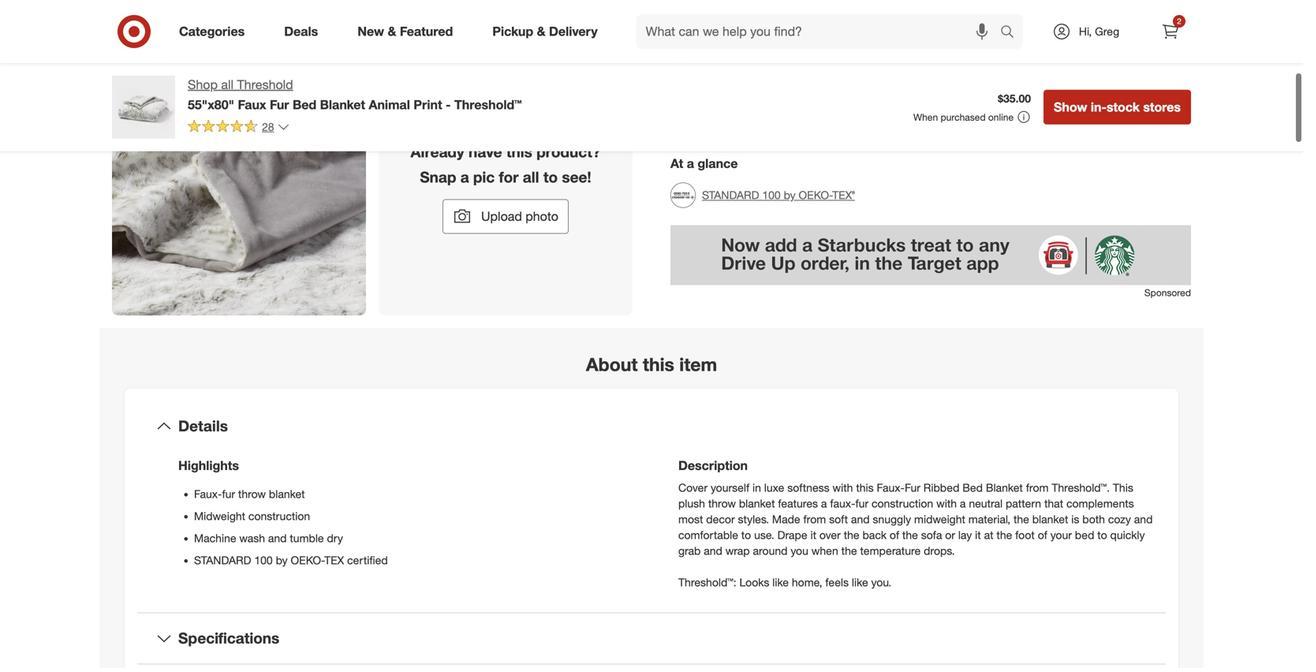 Task type: describe. For each thing, give the bounding box(es) containing it.
when
[[812, 544, 839, 558]]

online
[[989, 111, 1014, 123]]

new
[[358, 24, 384, 39]]

image of 55"x80" faux fur bed blanket animal print - threshold™ image
[[112, 76, 175, 139]]

home,
[[792, 576, 823, 590]]

foot
[[1016, 528, 1035, 542]]

fur inside the shop all threshold 55"x80" faux fur bed blanket animal print - threshold™
[[270, 97, 289, 112]]

specifications
[[178, 629, 279, 648]]

new & featured
[[358, 24, 453, 39]]

about this item
[[586, 354, 717, 376]]

featured
[[400, 24, 453, 39]]

threshold™:
[[679, 576, 737, 590]]

delivery
[[549, 24, 598, 39]]

made
[[773, 513, 801, 526]]

animal
[[369, 97, 410, 112]]

the down soft
[[844, 528, 860, 542]]

bed inside the shop all threshold 55"x80" faux fur bed blanket animal print - threshold™
[[293, 97, 317, 112]]

shop
[[188, 77, 218, 92]]

when
[[914, 111, 938, 123]]

What can we help you find? suggestions appear below search field
[[637, 14, 1005, 49]]

55&#34;x80&#34; faux fur bed blanket animal print - threshold&#8482;, 2 of 3 image
[[112, 62, 366, 316]]

2 link
[[1154, 14, 1188, 49]]

both
[[1083, 513, 1106, 526]]

most
[[679, 513, 703, 526]]

upload photo button
[[443, 199, 569, 234]]

the down pattern
[[1014, 513, 1030, 526]]

categories link
[[166, 14, 265, 49]]

already have this product? snap a pic for all to see!
[[411, 143, 601, 186]]

bed
[[1075, 528, 1095, 542]]

55&#34;x80&#34; faux fur bed blanket animal print - threshold&#8482;, 1 of 3 image
[[112, 0, 633, 49]]

comfortable
[[679, 528, 739, 542]]

upload photo
[[481, 209, 559, 224]]

eligible for registries
[[702, 16, 817, 31]]

0 horizontal spatial construction
[[249, 509, 310, 523]]

or
[[946, 528, 956, 542]]

softness
[[788, 481, 830, 495]]

construction inside cover yourself in luxe softness with this faux-fur ribbed bed blanket from threshold™. this plush throw blanket features a faux-fur construction with a neutral pattern that complements most decor styles. made from soft and snuggly midweight material, the blanket is both cozy and comfortable to use. drape it over the back of the sofa or lay it at the foot of your bed to quickly grab and wrap around you when the temperature drops.
[[872, 497, 934, 511]]

decor
[[706, 513, 735, 526]]

save
[[702, 51, 731, 66]]

all inside already have this product? snap a pic for all to see!
[[523, 168, 539, 186]]

and up quickly
[[1135, 513, 1153, 526]]

standard for standard 100 by oeko-tex certified
[[194, 554, 251, 567]]

midweight
[[194, 509, 245, 523]]

snuggly
[[873, 513, 912, 526]]

0 horizontal spatial blanket
[[269, 487, 305, 501]]

purchased
[[941, 111, 986, 123]]

2 it from the left
[[976, 528, 981, 542]]

deals link
[[271, 14, 338, 49]]

& for pickup
[[537, 24, 546, 39]]

show
[[1054, 99, 1088, 115]]

1 horizontal spatial blanket
[[739, 497, 775, 511]]

at
[[671, 156, 684, 172]]

1 like from the left
[[773, 576, 789, 590]]

at a glance
[[671, 156, 738, 172]]

greg
[[1095, 24, 1120, 38]]

machine wash and tumble dry
[[194, 532, 343, 545]]

all inside the shop all threshold 55"x80" faux fur bed blanket animal print - threshold™
[[221, 77, 234, 92]]

2 horizontal spatial to
[[1098, 528, 1108, 542]]

registries
[[765, 16, 817, 31]]

this inside already have this product? snap a pic for all to see!
[[506, 143, 533, 161]]

stores
[[1144, 99, 1181, 115]]

in
[[753, 481, 761, 495]]

tex®
[[833, 188, 855, 202]]

and right wash
[[268, 532, 287, 545]]

2 like from the left
[[852, 576, 869, 590]]

photo
[[526, 209, 559, 224]]

2 of from the left
[[1038, 528, 1048, 542]]

drape
[[778, 528, 808, 542]]

search button
[[994, 14, 1031, 52]]

over
[[820, 528, 841, 542]]

grab
[[679, 544, 701, 558]]

print
[[414, 97, 442, 112]]

28
[[262, 120, 274, 134]]

hi,
[[1079, 24, 1092, 38]]

show in-stock stores button
[[1044, 90, 1192, 125]]

show in-stock stores
[[1054, 99, 1181, 115]]

faux
[[238, 97, 266, 112]]

details
[[178, 417, 228, 435]]

luxe
[[764, 481, 785, 495]]

1 of from the left
[[890, 528, 900, 542]]

shop all threshold 55"x80" faux fur bed blanket animal print - threshold™
[[188, 77, 522, 112]]

in-
[[1091, 99, 1107, 115]]

search
[[994, 25, 1031, 41]]

highlights
[[178, 458, 239, 474]]

a left neutral
[[960, 497, 966, 511]]

a inside already have this product? snap a pic for all to see!
[[461, 168, 469, 186]]

pickup & delivery
[[493, 24, 598, 39]]

stock
[[1107, 99, 1140, 115]]

details button
[[137, 401, 1166, 452]]

add item button
[[1125, 11, 1192, 36]]

threshold™: looks like home, feels like you.
[[679, 576, 892, 590]]

standard for standard 100 by oeko-tex®
[[702, 188, 760, 202]]

dry
[[327, 532, 343, 545]]

sofa
[[921, 528, 943, 542]]

yourself
[[711, 481, 750, 495]]

that
[[1045, 497, 1064, 511]]

new & featured link
[[344, 14, 473, 49]]

quickly
[[1111, 528, 1145, 542]]

fur inside cover yourself in luxe softness with this faux-fur ribbed bed blanket from threshold™. this plush throw blanket features a faux-fur construction with a neutral pattern that complements most decor styles. made from soft and snuggly midweight material, the blanket is both cozy and comfortable to use. drape it over the back of the sofa or lay it at the foot of your bed to quickly grab and wrap around you when the temperature drops.
[[856, 497, 869, 511]]

to inside already have this product? snap a pic for all to see!
[[544, 168, 558, 186]]

100 for tex®
[[763, 188, 781, 202]]

1 horizontal spatial from
[[1026, 481, 1049, 495]]

machine
[[194, 532, 236, 545]]

standard 100 by oeko-tex® button
[[671, 178, 855, 213]]

drops.
[[924, 544, 955, 558]]



Task type: vqa. For each thing, say whether or not it's contained in the screenshot.
the by to the bottom
yes



Task type: locate. For each thing, give the bounding box(es) containing it.
the right at
[[997, 528, 1013, 542]]

construction up machine wash and tumble dry on the bottom left of the page
[[249, 509, 310, 523]]

1 horizontal spatial faux-
[[877, 481, 905, 495]]

0 vertical spatial standard
[[702, 188, 760, 202]]

product?
[[537, 143, 601, 161]]

oeko-
[[799, 188, 833, 202], [291, 554, 324, 567]]

sponsored
[[1145, 287, 1192, 299]]

standard
[[702, 188, 760, 202], [194, 554, 251, 567]]

a right at
[[687, 156, 694, 172]]

1 horizontal spatial &
[[537, 24, 546, 39]]

fur
[[222, 487, 235, 501], [856, 497, 869, 511]]

1 horizontal spatial of
[[1038, 528, 1048, 542]]

this
[[1113, 481, 1134, 495]]

by left tex®
[[784, 188, 796, 202]]

1 vertical spatial item
[[680, 354, 717, 376]]

certified
[[347, 554, 388, 567]]

0 horizontal spatial oeko-
[[291, 554, 324, 567]]

by for tex
[[276, 554, 288, 567]]

0 horizontal spatial blanket
[[320, 97, 365, 112]]

to
[[544, 168, 558, 186], [742, 528, 751, 542], [1098, 528, 1108, 542]]

looks
[[740, 576, 770, 590]]

to left see!
[[544, 168, 558, 186]]

wrap
[[726, 544, 750, 558]]

1 horizontal spatial 100
[[763, 188, 781, 202]]

a left faux-
[[821, 497, 827, 511]]

1 horizontal spatial fur
[[905, 481, 921, 495]]

0 horizontal spatial faux-
[[194, 487, 222, 501]]

construction up snuggly
[[872, 497, 934, 511]]

0 horizontal spatial this
[[506, 143, 533, 161]]

the
[[1014, 513, 1030, 526], [844, 528, 860, 542], [903, 528, 918, 542], [997, 528, 1013, 542], [842, 544, 857, 558]]

cover yourself in luxe softness with this faux-fur ribbed bed blanket from threshold™. this plush throw blanket features a faux-fur construction with a neutral pattern that complements most decor styles. made from soft and snuggly midweight material, the blanket is both cozy and comfortable to use. drape it over the back of the sofa or lay it at the foot of your bed to quickly grab and wrap around you when the temperature drops.
[[679, 481, 1153, 558]]

0 horizontal spatial item
[[680, 354, 717, 376]]

& right new
[[388, 24, 396, 39]]

1 vertical spatial this
[[643, 354, 675, 376]]

fur inside cover yourself in luxe softness with this faux-fur ribbed bed blanket from threshold™. this plush throw blanket features a faux-fur construction with a neutral pattern that complements most decor styles. made from soft and snuggly midweight material, the blanket is both cozy and comfortable to use. drape it over the back of the sofa or lay it at the foot of your bed to quickly grab and wrap around you when the temperature drops.
[[905, 481, 921, 495]]

tex
[[324, 554, 344, 567]]

is
[[1072, 513, 1080, 526]]

fur up back at the bottom of page
[[856, 497, 869, 511]]

throw inside cover yourself in luxe softness with this faux-fur ribbed bed blanket from threshold™. this plush throw blanket features a faux-fur construction with a neutral pattern that complements most decor styles. made from soft and snuggly midweight material, the blanket is both cozy and comfortable to use. drape it over the back of the sofa or lay it at the foot of your bed to quickly grab and wrap around you when the temperature drops.
[[709, 497, 736, 511]]

wash
[[239, 532, 265, 545]]

faux- up snuggly
[[877, 481, 905, 495]]

plush
[[679, 497, 705, 511]]

cover
[[679, 481, 708, 495]]

already
[[411, 143, 465, 161]]

deals
[[284, 24, 318, 39]]

soft
[[829, 513, 848, 526]]

like
[[773, 576, 789, 590], [852, 576, 869, 590]]

1 vertical spatial fur
[[905, 481, 921, 495]]

feels
[[826, 576, 849, 590]]

by for tex®
[[784, 188, 796, 202]]

day
[[794, 51, 815, 66]]

the right when
[[842, 544, 857, 558]]

0 horizontal spatial 100
[[254, 554, 273, 567]]

0 horizontal spatial standard
[[194, 554, 251, 567]]

oeko- for tex
[[291, 554, 324, 567]]

standard 100 by oeko-tex certified
[[194, 554, 388, 567]]

styles.
[[738, 513, 769, 526]]

threshold
[[237, 77, 293, 92]]

blanket up midweight construction
[[269, 487, 305, 501]]

tumble
[[290, 532, 324, 545]]

0 horizontal spatial of
[[890, 528, 900, 542]]

midweight construction
[[194, 509, 310, 523]]

oeko- inside standard 100 by oeko-tex® button
[[799, 188, 833, 202]]

1 & from the left
[[388, 24, 396, 39]]

1 horizontal spatial like
[[852, 576, 869, 590]]

from up pattern
[[1026, 481, 1049, 495]]

1 horizontal spatial it
[[976, 528, 981, 542]]

neutral
[[969, 497, 1003, 511]]

0 vertical spatial this
[[506, 143, 533, 161]]

with up faux-
[[833, 481, 853, 495]]

0 horizontal spatial with
[[833, 481, 853, 495]]

for right pic
[[499, 168, 519, 186]]

of down snuggly
[[890, 528, 900, 542]]

blanket left animal
[[320, 97, 365, 112]]

the left the sofa
[[903, 528, 918, 542]]

all right shop
[[221, 77, 234, 92]]

0 horizontal spatial fur
[[222, 487, 235, 501]]

and up back at the bottom of page
[[851, 513, 870, 526]]

1 vertical spatial standard
[[194, 554, 251, 567]]

0 horizontal spatial &
[[388, 24, 396, 39]]

1 vertical spatial 100
[[254, 554, 273, 567]]

snap
[[420, 168, 456, 186]]

1 vertical spatial with
[[937, 497, 957, 511]]

1 horizontal spatial standard
[[702, 188, 760, 202]]

&
[[388, 24, 396, 39], [537, 24, 546, 39]]

by inside button
[[784, 188, 796, 202]]

0 horizontal spatial bed
[[293, 97, 317, 112]]

item inside button
[[1166, 18, 1185, 29]]

fur left ribbed in the bottom right of the page
[[905, 481, 921, 495]]

you
[[791, 544, 809, 558]]

by down machine wash and tumble dry on the bottom left of the page
[[276, 554, 288, 567]]

item right the add
[[1166, 18, 1185, 29]]

0 horizontal spatial fur
[[270, 97, 289, 112]]

faux- up midweight
[[194, 487, 222, 501]]

save 5% every day
[[702, 51, 815, 66]]

to down styles. at bottom right
[[742, 528, 751, 542]]

description
[[679, 458, 748, 474]]

1 horizontal spatial with
[[937, 497, 957, 511]]

blanket inside the shop all threshold 55"x80" faux fur bed blanket animal print - threshold™
[[320, 97, 365, 112]]

2 horizontal spatial this
[[856, 481, 874, 495]]

faux-
[[830, 497, 856, 511]]

every
[[757, 51, 790, 66]]

1 horizontal spatial all
[[523, 168, 539, 186]]

lay
[[959, 528, 972, 542]]

your
[[1051, 528, 1072, 542]]

1 vertical spatial for
[[499, 168, 519, 186]]

& right 'pickup'
[[537, 24, 546, 39]]

fur down threshold
[[270, 97, 289, 112]]

with down ribbed in the bottom right of the page
[[937, 497, 957, 511]]

a left pic
[[461, 168, 469, 186]]

and down comfortable
[[704, 544, 723, 558]]

1 vertical spatial by
[[276, 554, 288, 567]]

0 horizontal spatial to
[[544, 168, 558, 186]]

0 horizontal spatial by
[[276, 554, 288, 567]]

100
[[763, 188, 781, 202], [254, 554, 273, 567]]

pickup
[[493, 24, 534, 39]]

0 vertical spatial all
[[221, 77, 234, 92]]

0 vertical spatial oeko-
[[799, 188, 833, 202]]

1 horizontal spatial this
[[643, 354, 675, 376]]

blanket up neutral
[[986, 481, 1023, 495]]

1 horizontal spatial fur
[[856, 497, 869, 511]]

about
[[586, 354, 638, 376]]

at
[[985, 528, 994, 542]]

fur
[[270, 97, 289, 112], [905, 481, 921, 495]]

bed down threshold
[[293, 97, 317, 112]]

standard inside button
[[702, 188, 760, 202]]

0 vertical spatial bed
[[293, 97, 317, 112]]

0 vertical spatial 100
[[763, 188, 781, 202]]

back
[[863, 528, 887, 542]]

1 it from the left
[[811, 528, 817, 542]]

around
[[753, 544, 788, 558]]

2 & from the left
[[537, 24, 546, 39]]

0 horizontal spatial for
[[499, 168, 519, 186]]

oeko- for tex®
[[799, 188, 833, 202]]

this
[[506, 143, 533, 161], [643, 354, 675, 376], [856, 481, 874, 495]]

0 vertical spatial item
[[1166, 18, 1185, 29]]

image gallery element
[[112, 0, 633, 320]]

1 horizontal spatial throw
[[709, 497, 736, 511]]

1 horizontal spatial oeko-
[[799, 188, 833, 202]]

1 vertical spatial from
[[804, 513, 826, 526]]

of right foot
[[1038, 528, 1048, 542]]

0 vertical spatial fur
[[270, 97, 289, 112]]

2 horizontal spatial blanket
[[1033, 513, 1069, 526]]

like left the you.
[[852, 576, 869, 590]]

1 vertical spatial bed
[[963, 481, 983, 495]]

100 inside button
[[763, 188, 781, 202]]

have
[[469, 143, 502, 161]]

1 vertical spatial blanket
[[986, 481, 1023, 495]]

0 vertical spatial with
[[833, 481, 853, 495]]

100 down machine wash and tumble dry on the bottom left of the page
[[254, 554, 273, 567]]

0 vertical spatial by
[[784, 188, 796, 202]]

by
[[784, 188, 796, 202], [276, 554, 288, 567]]

0 horizontal spatial it
[[811, 528, 817, 542]]

0 vertical spatial for
[[746, 16, 761, 31]]

use.
[[754, 528, 775, 542]]

fur up midweight
[[222, 487, 235, 501]]

this inside cover yourself in luxe softness with this faux-fur ribbed bed blanket from threshold™. this plush throw blanket features a faux-fur construction with a neutral pattern that complements most decor styles. made from soft and snuggly midweight material, the blanket is both cozy and comfortable to use. drape it over the back of the sofa or lay it at the foot of your bed to quickly grab and wrap around you when the temperature drops.
[[856, 481, 874, 495]]

for
[[746, 16, 761, 31], [499, 168, 519, 186]]

advertisement element
[[671, 226, 1192, 286]]

faux-
[[877, 481, 905, 495], [194, 487, 222, 501]]

0 horizontal spatial from
[[804, 513, 826, 526]]

pattern
[[1006, 497, 1042, 511]]

throw up midweight construction
[[238, 487, 266, 501]]

this right have
[[506, 143, 533, 161]]

0 horizontal spatial throw
[[238, 487, 266, 501]]

bed inside cover yourself in luxe softness with this faux-fur ribbed bed blanket from threshold™. this plush throw blanket features a faux-fur construction with a neutral pattern that complements most decor styles. made from soft and snuggly midweight material, the blanket is both cozy and comfortable to use. drape it over the back of the sofa or lay it at the foot of your bed to quickly grab and wrap around you when the temperature drops.
[[963, 481, 983, 495]]

of
[[890, 528, 900, 542], [1038, 528, 1048, 542]]

0 horizontal spatial all
[[221, 77, 234, 92]]

standard 100 by oeko-tex®
[[702, 188, 855, 202]]

standard down glance
[[702, 188, 760, 202]]

100 for tex
[[254, 554, 273, 567]]

add
[[1146, 18, 1163, 29]]

it
[[811, 528, 817, 542], [976, 528, 981, 542]]

-
[[446, 97, 451, 112]]

add item
[[1146, 18, 1185, 29]]

item up details dropdown button
[[680, 354, 717, 376]]

this up snuggly
[[856, 481, 874, 495]]

from up the over
[[804, 513, 826, 526]]

& for new
[[388, 24, 396, 39]]

with
[[833, 481, 853, 495], [937, 497, 957, 511]]

blanket
[[320, 97, 365, 112], [986, 481, 1023, 495]]

1 horizontal spatial item
[[1166, 18, 1185, 29]]

throw
[[238, 487, 266, 501], [709, 497, 736, 511]]

1 vertical spatial oeko-
[[291, 554, 324, 567]]

0 vertical spatial blanket
[[320, 97, 365, 112]]

threshold™.
[[1052, 481, 1110, 495]]

to right the bed
[[1098, 528, 1108, 542]]

it left the over
[[811, 528, 817, 542]]

throw up "decor"
[[709, 497, 736, 511]]

blanket inside cover yourself in luxe softness with this faux-fur ribbed bed blanket from threshold™. this plush throw blanket features a faux-fur construction with a neutral pattern that complements most decor styles. made from soft and snuggly midweight material, the blanket is both cozy and comfortable to use. drape it over the back of the sofa or lay it at the foot of your bed to quickly grab and wrap around you when the temperature drops.
[[986, 481, 1023, 495]]

1 horizontal spatial for
[[746, 16, 761, 31]]

cozy
[[1109, 513, 1132, 526]]

2
[[1178, 16, 1182, 26]]

hi, greg
[[1079, 24, 1120, 38]]

a
[[687, 156, 694, 172], [461, 168, 469, 186], [821, 497, 827, 511], [960, 497, 966, 511]]

faux-fur throw blanket
[[194, 487, 305, 501]]

bed up neutral
[[963, 481, 983, 495]]

1 horizontal spatial construction
[[872, 497, 934, 511]]

1 horizontal spatial to
[[742, 528, 751, 542]]

blanket down in
[[739, 497, 775, 511]]

55"x80"
[[188, 97, 234, 112]]

see!
[[562, 168, 592, 186]]

it left at
[[976, 528, 981, 542]]

1 vertical spatial all
[[523, 168, 539, 186]]

complements
[[1067, 497, 1135, 511]]

blanket down that
[[1033, 513, 1069, 526]]

glance
[[698, 156, 738, 172]]

100 left tex®
[[763, 188, 781, 202]]

for right eligible
[[746, 16, 761, 31]]

1 horizontal spatial bed
[[963, 481, 983, 495]]

faux- inside cover yourself in luxe softness with this faux-fur ribbed bed blanket from threshold™. this plush throw blanket features a faux-fur construction with a neutral pattern that complements most decor styles. made from soft and snuggly midweight material, the blanket is both cozy and comfortable to use. drape it over the back of the sofa or lay it at the foot of your bed to quickly grab and wrap around you when the temperature drops.
[[877, 481, 905, 495]]

1 horizontal spatial by
[[784, 188, 796, 202]]

0 vertical spatial from
[[1026, 481, 1049, 495]]

you.
[[872, 576, 892, 590]]

2 vertical spatial this
[[856, 481, 874, 495]]

0 horizontal spatial like
[[773, 576, 789, 590]]

all up the photo
[[523, 168, 539, 186]]

standard down machine
[[194, 554, 251, 567]]

1 horizontal spatial blanket
[[986, 481, 1023, 495]]

item
[[1166, 18, 1185, 29], [680, 354, 717, 376]]

this right about
[[643, 354, 675, 376]]

for inside already have this product? snap a pic for all to see!
[[499, 168, 519, 186]]

like right 'looks'
[[773, 576, 789, 590]]



